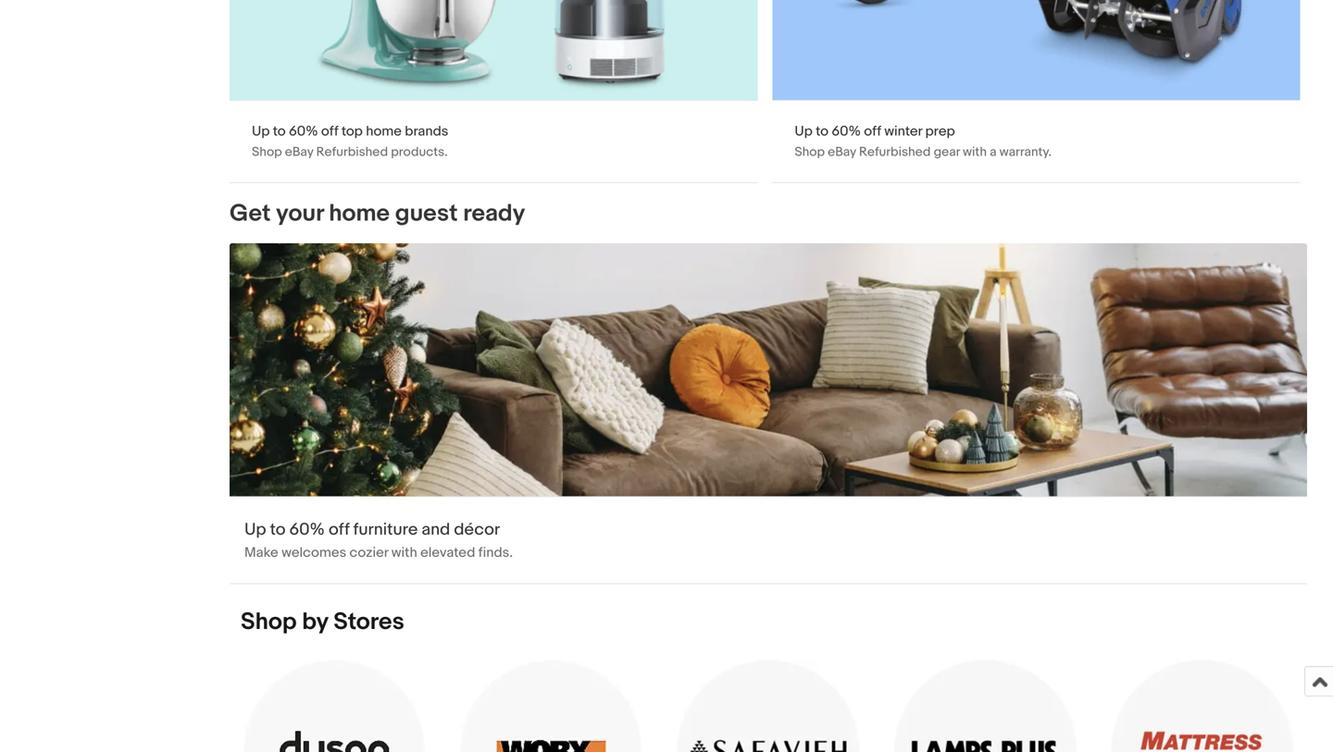 Task type: vqa. For each thing, say whether or not it's contained in the screenshot.
the bottom with
yes



Task type: describe. For each thing, give the bounding box(es) containing it.
prep
[[926, 123, 955, 140]]

your
[[276, 200, 324, 228]]

up for up to 60% off top home brands
[[252, 123, 270, 140]]

cozier
[[350, 545, 388, 562]]

to for up to 60% off top home brands
[[273, 123, 286, 140]]

make
[[245, 545, 279, 562]]

up to 60% off furniture and décor make welcomes cozier with elevated finds.
[[245, 520, 513, 562]]

finds.
[[479, 545, 513, 562]]

get your home guest ready
[[230, 200, 525, 228]]

to for up to 60% off furniture and décor
[[270, 520, 286, 541]]

60% for winter
[[832, 123, 861, 140]]

60% for top
[[289, 123, 318, 140]]

refurbished inside "up to 60% off winter prep shop ebay refurbished gear with a warranty."
[[859, 145, 931, 160]]

by
[[302, 609, 328, 637]]

shop inside up to 60% off top home brands shop ebay refurbished products.
[[252, 145, 282, 160]]

home inside up to 60% off top home brands shop ebay refurbished products.
[[366, 123, 402, 140]]

gear
[[934, 145, 960, 160]]

up to 60% off winter prep shop ebay refurbished gear with a warranty.
[[795, 123, 1052, 160]]

with for prep
[[963, 145, 987, 160]]

refurbished inside up to 60% off top home brands shop ebay refurbished products.
[[316, 145, 388, 160]]

none text field containing up to 60% off top home brands
[[230, 0, 758, 183]]

guest
[[395, 200, 458, 228]]

ebay inside "up to 60% off winter prep shop ebay refurbished gear with a warranty."
[[828, 145, 857, 160]]

top
[[342, 123, 363, 140]]

ready
[[463, 200, 525, 228]]

with for and
[[392, 545, 417, 562]]

warranty.
[[1000, 145, 1052, 160]]

60% for furniture
[[289, 520, 325, 541]]

shop by stores
[[241, 609, 405, 637]]

off for winter
[[864, 123, 882, 140]]

shop inside "up to 60% off winter prep shop ebay refurbished gear with a warranty."
[[795, 145, 825, 160]]



Task type: locate. For each thing, give the bounding box(es) containing it.
ebay
[[285, 145, 313, 160], [828, 145, 857, 160]]

refurbished
[[316, 145, 388, 160], [859, 145, 931, 160]]

to inside up to 60% off top home brands shop ebay refurbished products.
[[273, 123, 286, 140]]

welcomes
[[282, 545, 347, 562]]

with inside up to 60% off furniture and décor make welcomes cozier with elevated finds.
[[392, 545, 417, 562]]

with down furniture
[[392, 545, 417, 562]]

to inside "up to 60% off winter prep shop ebay refurbished gear with a warranty."
[[816, 123, 829, 140]]

to inside up to 60% off furniture and décor make welcomes cozier with elevated finds.
[[270, 520, 286, 541]]

60% left winter
[[832, 123, 861, 140]]

home right your on the left of the page
[[329, 200, 390, 228]]

1 refurbished from the left
[[316, 145, 388, 160]]

get
[[230, 200, 271, 228]]

home
[[366, 123, 402, 140], [329, 200, 390, 228]]

off inside up to 60% off furniture and décor make welcomes cozier with elevated finds.
[[329, 520, 350, 541]]

off inside "up to 60% off winter prep shop ebay refurbished gear with a warranty."
[[864, 123, 882, 140]]

off for top
[[321, 123, 338, 140]]

60% left top
[[289, 123, 318, 140]]

furniture
[[353, 520, 418, 541]]

None text field
[[230, 0, 758, 183]]

0 horizontal spatial with
[[392, 545, 417, 562]]

décor
[[454, 520, 500, 541]]

with
[[963, 145, 987, 160], [392, 545, 417, 562]]

list
[[219, 660, 1319, 753]]

1 vertical spatial with
[[392, 545, 417, 562]]

None text field
[[773, 0, 1301, 183], [230, 244, 1308, 584], [773, 0, 1301, 183], [230, 244, 1308, 584]]

refurbished down top
[[316, 145, 388, 160]]

0 vertical spatial with
[[963, 145, 987, 160]]

1 horizontal spatial ebay
[[828, 145, 857, 160]]

to up make on the bottom of the page
[[270, 520, 286, 541]]

and
[[422, 520, 450, 541]]

off left top
[[321, 123, 338, 140]]

1 horizontal spatial refurbished
[[859, 145, 931, 160]]

up for up to 60% off furniture and décor
[[245, 520, 266, 541]]

0 horizontal spatial refurbished
[[316, 145, 388, 160]]

winter
[[885, 123, 923, 140]]

1 vertical spatial home
[[329, 200, 390, 228]]

to left winter
[[816, 123, 829, 140]]

shop
[[252, 145, 282, 160], [795, 145, 825, 160], [241, 609, 297, 637]]

brands
[[405, 123, 449, 140]]

off up welcomes
[[329, 520, 350, 541]]

to
[[273, 123, 286, 140], [816, 123, 829, 140], [270, 520, 286, 541]]

1 horizontal spatial with
[[963, 145, 987, 160]]

60% up welcomes
[[289, 520, 325, 541]]

up
[[252, 123, 270, 140], [795, 123, 813, 140], [245, 520, 266, 541]]

60% inside up to 60% off top home brands shop ebay refurbished products.
[[289, 123, 318, 140]]

up inside up to 60% off top home brands shop ebay refurbished products.
[[252, 123, 270, 140]]

up to 60% off top home brands shop ebay refurbished products.
[[252, 123, 449, 160]]

2 ebay from the left
[[828, 145, 857, 160]]

60%
[[289, 123, 318, 140], [832, 123, 861, 140], [289, 520, 325, 541]]

ebay inside up to 60% off top home brands shop ebay refurbished products.
[[285, 145, 313, 160]]

0 vertical spatial home
[[366, 123, 402, 140]]

elevated
[[421, 545, 475, 562]]

2 refurbished from the left
[[859, 145, 931, 160]]

products.
[[391, 145, 448, 160]]

off for furniture
[[329, 520, 350, 541]]

off inside up to 60% off top home brands shop ebay refurbished products.
[[321, 123, 338, 140]]

off left winter
[[864, 123, 882, 140]]

1 ebay from the left
[[285, 145, 313, 160]]

60% inside up to 60% off furniture and décor make welcomes cozier with elevated finds.
[[289, 520, 325, 541]]

a
[[990, 145, 997, 160]]

home right top
[[366, 123, 402, 140]]

up inside up to 60% off furniture and décor make welcomes cozier with elevated finds.
[[245, 520, 266, 541]]

off
[[321, 123, 338, 140], [864, 123, 882, 140], [329, 520, 350, 541]]

with inside "up to 60% off winter prep shop ebay refurbished gear with a warranty."
[[963, 145, 987, 160]]

to left top
[[273, 123, 286, 140]]

refurbished down winter
[[859, 145, 931, 160]]

to for up to 60% off winter prep
[[816, 123, 829, 140]]

0 horizontal spatial ebay
[[285, 145, 313, 160]]

stores
[[334, 609, 405, 637]]

with left a
[[963, 145, 987, 160]]

60% inside "up to 60% off winter prep shop ebay refurbished gear with a warranty."
[[832, 123, 861, 140]]

up inside "up to 60% off winter prep shop ebay refurbished gear with a warranty."
[[795, 123, 813, 140]]

up for up to 60% off winter prep
[[795, 123, 813, 140]]



